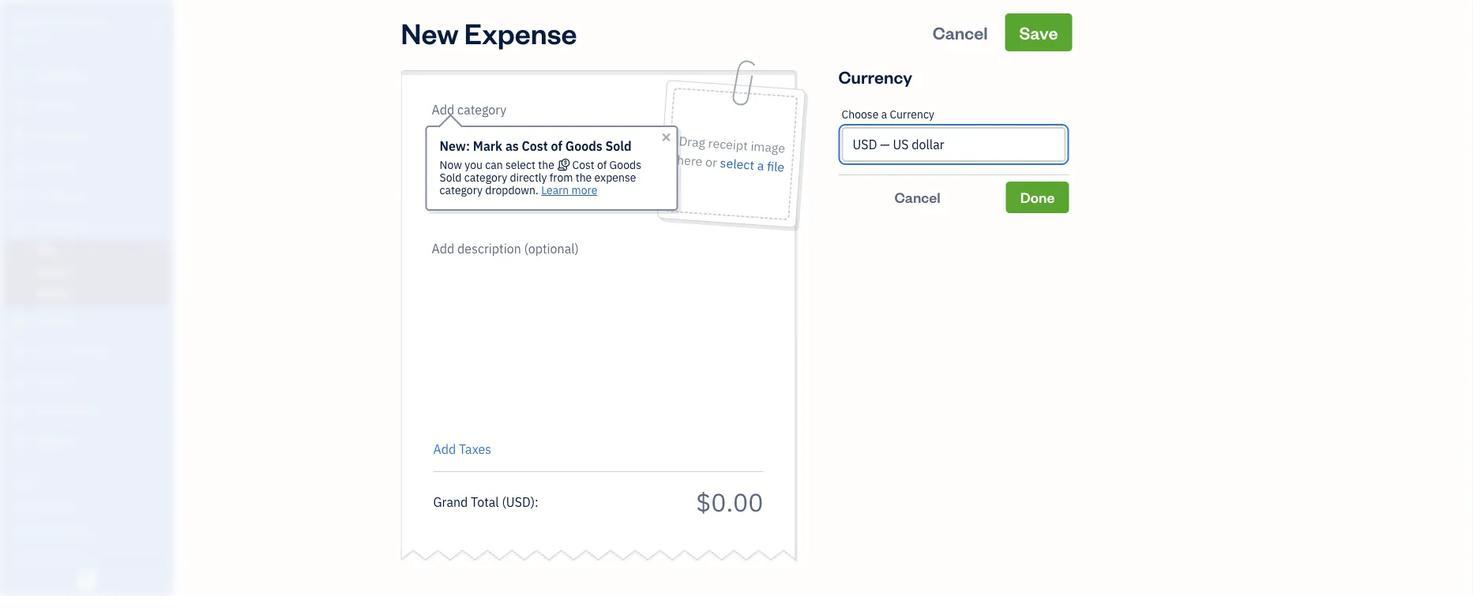 Task type: locate. For each thing, give the bounding box(es) containing it.
expense image
[[10, 219, 29, 235]]

now you can select the
[[440, 158, 557, 172]]

select down receipt
[[720, 155, 755, 173]]

1 horizontal spatial sold
[[606, 138, 632, 154]]

0 horizontal spatial sold
[[440, 170, 462, 185]]

cancel button left save button
[[919, 13, 1002, 51]]

sold inside the cost of goods sold category directly from the expense category dropdown.
[[440, 170, 462, 185]]

report image
[[10, 435, 29, 450]]

new: mark as cost of goods sold
[[440, 138, 632, 154]]

a right "choose"
[[881, 107, 887, 122]]

cancel for bottom cancel button
[[895, 188, 941, 207]]

1 horizontal spatial of
[[597, 158, 607, 172]]

receipt
[[708, 135, 748, 154]]

done button
[[1006, 182, 1069, 213]]

select down as
[[506, 158, 536, 172]]

0 horizontal spatial a
[[757, 157, 765, 174]]

close image
[[660, 131, 673, 144]]

1 horizontal spatial goods
[[610, 158, 642, 172]]

of
[[551, 138, 563, 154], [597, 158, 607, 172]]

as
[[506, 138, 519, 154]]

here
[[676, 151, 703, 170]]

0 vertical spatial cancel
[[933, 21, 988, 43]]

0 horizontal spatial the
[[538, 158, 554, 172]]

sold left you at the left top
[[440, 170, 462, 185]]

currency
[[839, 65, 913, 88], [890, 107, 935, 122]]

a inside "select a file"
[[757, 157, 765, 174]]

category down date in mm/dd/yyyy format 'text field'
[[464, 170, 507, 185]]

cancel
[[933, 21, 988, 43], [895, 188, 941, 207]]

the inside the cost of goods sold category directly from the expense category dropdown.
[[576, 170, 592, 185]]

Amount (USD) text field
[[696, 486, 764, 519]]

Category text field
[[432, 100, 567, 119]]

0 vertical spatial of
[[551, 138, 563, 154]]

invoice image
[[10, 159, 29, 175]]

1 vertical spatial sold
[[440, 170, 462, 185]]

add taxes button
[[433, 440, 492, 459]]

cancel button down currency text box
[[839, 182, 997, 213]]

currency up choose a currency
[[839, 65, 913, 88]]

a for choose
[[881, 107, 887, 122]]

apps image
[[12, 475, 169, 487]]

file
[[767, 158, 785, 176]]

cancel left save
[[933, 21, 988, 43]]

save
[[1020, 21, 1058, 43]]

1 vertical spatial currency
[[890, 107, 935, 122]]

1 horizontal spatial cost
[[572, 158, 595, 172]]

sold up the expense
[[606, 138, 632, 154]]

a left file
[[757, 157, 765, 174]]

1 vertical spatial of
[[597, 158, 607, 172]]

1 vertical spatial cancel
[[895, 188, 941, 207]]

1 vertical spatial goods
[[610, 158, 642, 172]]

main element
[[0, 0, 213, 597]]

dropdown.
[[485, 183, 539, 198]]

the
[[538, 158, 554, 172], [576, 170, 592, 185]]

1 horizontal spatial the
[[576, 170, 592, 185]]

category
[[464, 170, 507, 185], [440, 183, 483, 198]]

a
[[881, 107, 887, 122], [757, 157, 765, 174]]

0 vertical spatial goods
[[566, 138, 603, 154]]

payment image
[[10, 189, 29, 205]]

can
[[485, 158, 503, 172]]

select
[[720, 155, 755, 173], [506, 158, 536, 172]]

0 vertical spatial a
[[881, 107, 887, 122]]

cost right as
[[522, 138, 548, 154]]

of up from
[[551, 138, 563, 154]]

1 vertical spatial cost
[[572, 158, 595, 172]]

0 vertical spatial currency
[[839, 65, 913, 88]]

owner
[[13, 32, 42, 44]]

goods
[[566, 138, 603, 154], [610, 158, 642, 172]]

mark
[[473, 138, 503, 154]]

0 horizontal spatial goods
[[566, 138, 603, 154]]

cancel for cancel button to the top
[[933, 21, 988, 43]]

Date in MM/DD/YYYY format text field
[[433, 139, 536, 156]]

add taxes
[[433, 441, 492, 458]]

cost up 'more'
[[572, 158, 595, 172]]

of up 'more'
[[597, 158, 607, 172]]

1 horizontal spatial select
[[720, 155, 755, 173]]

category down now
[[440, 183, 483, 198]]

sold
[[606, 138, 632, 154], [440, 170, 462, 185]]

1 vertical spatial a
[[757, 157, 765, 174]]

0 vertical spatial cost
[[522, 138, 548, 154]]

items and services image
[[12, 525, 169, 538]]

cost
[[522, 138, 548, 154], [572, 158, 595, 172]]

the down new: mark as cost of goods sold
[[538, 158, 554, 172]]

cancel button
[[919, 13, 1002, 51], [839, 182, 997, 213]]

select inside "select a file"
[[720, 155, 755, 173]]

company
[[53, 14, 107, 30]]

1 vertical spatial cancel button
[[839, 182, 997, 213]]

usd
[[506, 494, 531, 510]]

now
[[440, 158, 462, 172]]

project image
[[10, 314, 29, 330]]

0 horizontal spatial of
[[551, 138, 563, 154]]

dashboard image
[[10, 69, 29, 85]]

1 horizontal spatial a
[[881, 107, 887, 122]]

learn more
[[541, 183, 598, 198]]

currency up currency text box
[[890, 107, 935, 122]]

money image
[[10, 375, 29, 390]]

bank connections image
[[12, 551, 169, 563]]

grand total ( usd ):
[[433, 494, 539, 510]]

add
[[433, 441, 456, 458]]

the right from
[[576, 170, 592, 185]]

cancel down currency text box
[[895, 188, 941, 207]]

image
[[750, 138, 786, 157]]

drag receipt image here or
[[676, 133, 786, 171]]

estimate image
[[10, 129, 29, 145]]



Task type: describe. For each thing, give the bounding box(es) containing it.
chart image
[[10, 405, 29, 420]]

0 vertical spatial cancel button
[[919, 13, 1002, 51]]

0 horizontal spatial cost
[[522, 138, 548, 154]]

you
[[465, 158, 483, 172]]

new
[[401, 13, 459, 51]]

gary's
[[13, 14, 50, 30]]

save button
[[1005, 13, 1073, 51]]

cost inside the cost of goods sold category directly from the expense category dropdown.
[[572, 158, 595, 172]]

of inside the cost of goods sold category directly from the expense category dropdown.
[[597, 158, 607, 172]]

choose a currency element
[[839, 96, 1069, 175]]

expense
[[464, 13, 577, 51]]

select a file button
[[720, 153, 785, 177]]

learn
[[541, 183, 569, 198]]

choose
[[842, 107, 879, 122]]

team members image
[[12, 500, 169, 513]]

a for select
[[757, 157, 765, 174]]

select a file
[[720, 155, 785, 176]]

goods inside the cost of goods sold category directly from the expense category dropdown.
[[610, 158, 642, 172]]

grand
[[433, 494, 468, 510]]

from
[[550, 170, 573, 185]]

0 vertical spatial sold
[[606, 138, 632, 154]]

timer image
[[10, 344, 29, 360]]

drag
[[678, 133, 706, 151]]

cost of goods sold category directly from the expense category dropdown.
[[440, 158, 642, 198]]

Currency text field
[[843, 129, 1065, 160]]

choose a currency
[[842, 107, 935, 122]]

done
[[1021, 188, 1055, 207]]

):
[[531, 494, 539, 510]]

more
[[572, 183, 598, 198]]

or
[[705, 153, 718, 171]]

expense
[[595, 170, 636, 185]]

Description text field
[[425, 239, 756, 429]]

client image
[[10, 99, 29, 115]]

taxes
[[459, 441, 492, 458]]

0 horizontal spatial select
[[506, 158, 536, 172]]

new expense
[[401, 13, 577, 51]]

gary's company owner
[[13, 14, 107, 44]]

total
[[471, 494, 499, 510]]

(
[[502, 494, 506, 510]]

learn more link
[[541, 183, 598, 198]]

new:
[[440, 138, 470, 154]]

directly
[[510, 170, 547, 185]]

freshbooks image
[[74, 571, 100, 590]]



Task type: vqa. For each thing, say whether or not it's contained in the screenshot.
cancel button
yes



